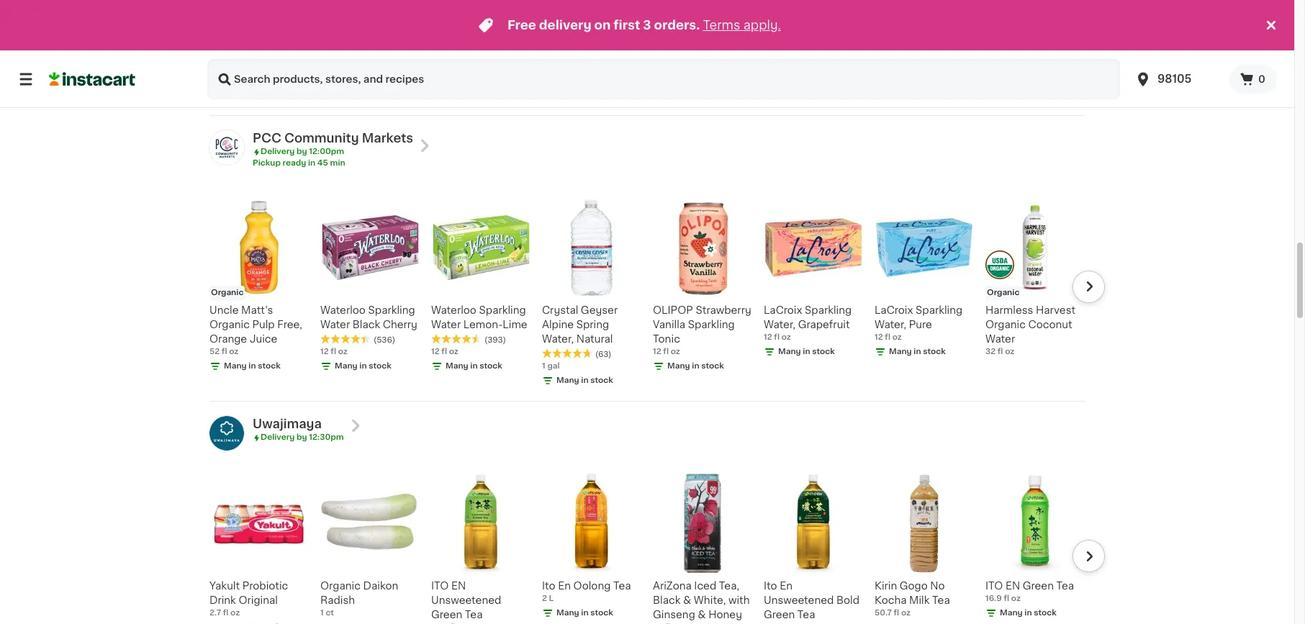 Task type: vqa. For each thing, say whether or not it's contained in the screenshot.


Task type: locate. For each thing, give the bounding box(es) containing it.
stock for fred meyer purified drinking water
[[258, 88, 281, 96]]

1 lacroix from the left
[[764, 305, 803, 316]]

kocha
[[875, 595, 907, 605]]

ginseng
[[653, 610, 696, 620]]

milk
[[910, 595, 930, 605]]

fl
[[555, 59, 561, 67], [228, 74, 233, 82], [339, 74, 344, 82], [774, 334, 780, 342], [885, 334, 891, 342], [222, 348, 227, 356], [331, 348, 336, 356], [442, 348, 447, 356], [664, 348, 669, 356], [998, 348, 1004, 356], [1004, 595, 1010, 602], [223, 609, 229, 617], [894, 609, 900, 617]]

tea inside ito en unsweetened green tea
[[465, 610, 483, 620]]

in down lacroix sparkling water, pure 12 fl oz
[[914, 348, 922, 356]]

organic inside harmless harvest organic coconut water 32 fl oz
[[986, 320, 1026, 330]]

by down uwajimaya
[[297, 434, 307, 442]]

0 horizontal spatial waterloo
[[320, 305, 366, 316]]

50.7
[[875, 609, 892, 617]]

ito inside ito en oolong tea 2 l
[[542, 581, 556, 591]]

0 horizontal spatial spring
[[577, 320, 609, 330]]

ito en unsweetened green tea
[[431, 581, 502, 620]]

many in stock down (63)
[[557, 377, 614, 385]]

orange inside "uncle matt's organic pulp free, orange juice 52 fl oz"
[[210, 334, 247, 344]]

many down tonic
[[668, 362, 690, 370]]

stock for lacroix sparkling water, pure
[[923, 348, 946, 356]]

water, inside lacroix sparkling water, grapefruit 12 fl oz
[[764, 320, 796, 330]]

1 vertical spatial black
[[653, 595, 681, 605]]

waterloo for black
[[320, 305, 366, 316]]

1 horizontal spatial drinking
[[362, 45, 404, 56]]

meyer
[[235, 31, 267, 41], [346, 31, 378, 41]]

0 vertical spatial original
[[801, 31, 840, 41]]

fl inside kirin gogo no kocha milk tea 50.7 fl oz
[[894, 609, 900, 617]]

stock down ito en oolong tea 2 l
[[591, 609, 614, 617]]

fl inside lacroix sparkling water, grapefruit 12 fl oz
[[774, 334, 780, 342]]

ito
[[431, 581, 449, 591], [986, 581, 1004, 591]]

0 horizontal spatial ito
[[542, 581, 556, 591]]

0 horizontal spatial water,
[[542, 334, 574, 344]]

delivery for delivery by 12:30pm
[[261, 434, 295, 442]]

stock down ito en green tea 16.9 fl oz
[[1034, 609, 1057, 617]]

sparkling up grapefruit
[[805, 305, 852, 316]]

waterloo for peach
[[986, 31, 1031, 41]]

0 vertical spatial 100%
[[579, 31, 606, 41]]

pulp inside kroger original pulp free 100% orange juice
[[764, 45, 787, 56]]

juice for uncle matt's organic pulp free, orange juice 52 fl oz
[[250, 334, 278, 344]]

fred
[[210, 31, 232, 41], [320, 31, 343, 41]]

item badge image
[[986, 250, 1015, 279]]

juice inside "uncle matt's organic pulp free, orange juice 52 fl oz"
[[250, 334, 278, 344]]

water, left grapefruit
[[764, 320, 796, 330]]

spring inside kroger spring water 1 gal
[[912, 31, 944, 41]]

fl inside kroger 100% apple juice 64 fl oz
[[555, 59, 561, 67]]

2 fred meyer purified drinking water 16.9 fl oz from the left
[[320, 31, 404, 82]]

gogo
[[900, 581, 928, 591]]

0 vertical spatial item carousel region
[[189, 192, 1106, 396]]

0 button
[[1230, 65, 1278, 94]]

many down "uncle matt's organic pulp free, orange juice 52 fl oz"
[[224, 362, 247, 370]]

1 unsweetened from the left
[[431, 595, 502, 605]]

None search field
[[207, 59, 1121, 99]]

many in stock
[[224, 88, 281, 96], [779, 348, 835, 356], [889, 348, 946, 356], [224, 362, 281, 370], [335, 362, 392, 370], [446, 362, 503, 370], [668, 362, 724, 370], [557, 377, 614, 385], [557, 609, 614, 617], [1000, 609, 1057, 617]]

2 horizontal spatial juice
[[804, 60, 832, 70]]

100%
[[579, 31, 606, 41], [814, 45, 841, 56]]

1 horizontal spatial orange
[[764, 60, 802, 70]]

1 ito from the left
[[431, 581, 449, 591]]

instacart logo image
[[49, 71, 135, 88]]

by up pickup ready in 45 min
[[297, 148, 307, 156]]

radish
[[320, 595, 355, 605]]

many for fred meyer purified drinking water
[[224, 88, 247, 96]]

1 en from the left
[[558, 581, 571, 591]]

1 horizontal spatial ito
[[764, 581, 778, 591]]

many for lacroix sparkling water, pure
[[889, 348, 912, 356]]

1 vertical spatial item carousel region
[[189, 468, 1106, 624]]

1 vertical spatial 100%
[[814, 45, 841, 56]]

many for ito en oolong tea
[[557, 609, 580, 617]]

sparkling up cherry on the bottom left of the page
[[368, 305, 415, 316]]

pure inside pure life purified water
[[653, 31, 676, 41]]

unsweetened inside ito en unsweetened bold green tea
[[764, 595, 834, 605]]

kirin
[[875, 581, 898, 591]]

fred meyer purified drinking water 16.9 fl oz
[[210, 31, 293, 82], [320, 31, 404, 82]]

2 horizontal spatial green
[[1023, 581, 1054, 591]]

black
[[353, 320, 380, 330], [653, 595, 681, 605]]

sparkling for peach
[[1034, 31, 1081, 41]]

olipop strawberry vanilla sparkling tonic 12 fl oz
[[653, 305, 752, 356]]

drink
[[210, 595, 236, 605]]

many down lacroix sparkling water, grapefruit 12 fl oz
[[779, 348, 801, 356]]

juice
[[542, 45, 570, 56], [804, 60, 832, 70], [250, 334, 278, 344]]

1 horizontal spatial purified
[[320, 45, 360, 56]]

many in stock for ito en oolong tea
[[557, 609, 614, 617]]

sparkling left harmless
[[916, 305, 963, 316]]

1 vertical spatial by
[[297, 434, 307, 442]]

2 en from the left
[[1006, 581, 1021, 591]]

orange down apply.
[[764, 60, 802, 70]]

delivery up pickup on the left of the page
[[261, 148, 295, 156]]

original inside kroger original pulp free 100% orange juice
[[801, 31, 840, 41]]

many
[[224, 88, 247, 96], [779, 348, 801, 356], [889, 348, 912, 356], [224, 362, 247, 370], [335, 362, 358, 370], [446, 362, 469, 370], [668, 362, 690, 370], [557, 377, 580, 385], [557, 609, 580, 617], [1000, 609, 1023, 617]]

water inside the kroger distilled water 1 gal
[[431, 45, 461, 56]]

12 fl oz for waterloo sparkling water black cherry
[[320, 348, 348, 356]]

64
[[542, 59, 553, 67]]

oz inside lacroix sparkling water, pure 12 fl oz
[[893, 334, 902, 342]]

juice inside kroger 100% apple juice 64 fl oz
[[542, 45, 570, 56]]

many down waterloo sparkling water black cherry
[[335, 362, 358, 370]]

1 vertical spatial juice
[[804, 60, 832, 70]]

2 horizontal spatial water,
[[875, 320, 907, 330]]

1 vertical spatial &
[[698, 610, 706, 620]]

(2.41k)
[[707, 62, 734, 70]]

en inside ito en unsweetened bold green tea
[[780, 581, 793, 591]]

1 12 fl oz from the left
[[320, 348, 348, 356]]

1 horizontal spatial en
[[780, 581, 793, 591]]

2 vertical spatial juice
[[250, 334, 278, 344]]

&
[[683, 595, 692, 605], [698, 610, 706, 620]]

sparkling
[[1034, 31, 1081, 41], [368, 305, 415, 316], [479, 305, 526, 316], [805, 305, 852, 316], [916, 305, 963, 316], [688, 320, 735, 330]]

1 vertical spatial orange
[[210, 334, 247, 344]]

2 en from the left
[[780, 581, 793, 591]]

in down lemon-
[[471, 362, 478, 370]]

0 horizontal spatial lacroix
[[764, 305, 803, 316]]

many up pcc community markets image
[[224, 88, 247, 96]]

water
[[431, 45, 461, 56], [653, 45, 683, 56], [875, 45, 905, 56], [986, 45, 1016, 56], [210, 60, 239, 70], [320, 60, 350, 70], [320, 320, 350, 330], [431, 320, 461, 330], [986, 334, 1016, 344]]

0 horizontal spatial pure
[[653, 31, 676, 41]]

12 inside lacroix sparkling water, pure 12 fl oz
[[875, 334, 883, 342]]

0 vertical spatial pure
[[653, 31, 676, 41]]

0 horizontal spatial fred
[[210, 31, 232, 41]]

harvest
[[1036, 305, 1076, 316]]

in down ito en green tea 16.9 fl oz
[[1025, 609, 1032, 617]]

2 item carousel region from the top
[[189, 468, 1106, 624]]

water, inside crystal geyser alpine spring water, natural
[[542, 334, 574, 344]]

water inside waterloo sparkling water black cherry
[[320, 320, 350, 330]]

ito inside ito en unsweetened green tea
[[431, 581, 449, 591]]

ito inside ito en unsweetened bold green tea
[[764, 581, 778, 591]]

fl inside harmless harvest organic coconut water 32 fl oz
[[998, 348, 1004, 356]]

& down white,
[[698, 610, 706, 620]]

1 kroger from the left
[[431, 31, 465, 41]]

stock down (536)
[[369, 362, 392, 370]]

1 vertical spatial pulp
[[252, 320, 275, 330]]

many in stock down olipop strawberry vanilla sparkling tonic 12 fl oz
[[668, 362, 724, 370]]

in down natural
[[581, 377, 589, 385]]

0 horizontal spatial black
[[353, 320, 380, 330]]

in down lacroix sparkling water, grapefruit 12 fl oz
[[803, 348, 811, 356]]

0 vertical spatial juice
[[542, 45, 570, 56]]

waterloo inside waterloo sparkling water lemon-lime
[[431, 305, 477, 316]]

0 vertical spatial black
[[353, 320, 380, 330]]

stock down "uncle matt's organic pulp free, orange juice 52 fl oz"
[[258, 362, 281, 370]]

0 vertical spatial spring
[[912, 31, 944, 41]]

delivery
[[539, 19, 592, 31]]

0 horizontal spatial en
[[558, 581, 571, 591]]

2 horizontal spatial waterloo
[[986, 31, 1031, 41]]

lacroix for grapefruit
[[764, 305, 803, 316]]

1 horizontal spatial spring
[[912, 31, 944, 41]]

1 vertical spatial delivery
[[261, 434, 295, 442]]

pulp down apply.
[[764, 45, 787, 56]]

ito for ito en unsweetened green tea
[[431, 581, 449, 591]]

★★★★★
[[653, 60, 704, 70], [653, 60, 704, 70], [986, 60, 1036, 70], [986, 60, 1036, 70], [320, 334, 371, 344], [320, 334, 371, 344], [431, 334, 482, 344], [431, 334, 482, 344], [542, 349, 593, 359], [542, 349, 593, 359]]

0 horizontal spatial gal
[[437, 59, 449, 67]]

many for olipop strawberry vanilla sparkling tonic
[[668, 362, 690, 370]]

pulp
[[764, 45, 787, 56], [252, 320, 275, 330]]

black for waterloo
[[353, 320, 380, 330]]

1 en from the left
[[452, 581, 466, 591]]

1 horizontal spatial free
[[789, 45, 812, 56]]

kroger for kroger distilled water 1 gal
[[431, 31, 465, 41]]

many in stock down (536)
[[335, 362, 392, 370]]

ito en unsweetened bold green tea
[[764, 581, 860, 620]]

ito right no
[[986, 581, 1004, 591]]

1 horizontal spatial en
[[1006, 581, 1021, 591]]

yakult probiotic drink original 2.7 fl oz
[[210, 581, 288, 617]]

unsweetened for tea
[[431, 595, 502, 605]]

waterloo sparkling water black cherry
[[320, 305, 418, 330]]

0 horizontal spatial ito
[[431, 581, 449, 591]]

1 item carousel region from the top
[[189, 192, 1106, 396]]

oz inside lacroix sparkling water, grapefruit 12 fl oz
[[782, 334, 791, 342]]

black down arizona
[[653, 595, 681, 605]]

sparkling down strawberry
[[688, 320, 735, 330]]

waterloo inside waterloo sparkling water black cherry
[[320, 305, 366, 316]]

black inside arizona iced tea, black & white, with ginseng & honey
[[653, 595, 681, 605]]

matt's
[[241, 305, 273, 316]]

free,
[[277, 320, 302, 330]]

1 vertical spatial original
[[239, 595, 278, 605]]

stock down olipop strawberry vanilla sparkling tonic 12 fl oz
[[702, 362, 724, 370]]

gal inside kroger spring water 1 gal
[[880, 59, 893, 67]]

& up ginseng
[[683, 595, 692, 605]]

kroger inside kroger spring water 1 gal
[[875, 31, 909, 41]]

waterloo for lemon-
[[431, 305, 477, 316]]

2 by from the top
[[297, 434, 307, 442]]

honey
[[709, 610, 742, 620]]

2 kroger from the left
[[542, 31, 576, 41]]

water, right grapefruit
[[875, 320, 907, 330]]

many in stock down lacroix sparkling water, grapefruit 12 fl oz
[[779, 348, 835, 356]]

1 horizontal spatial original
[[801, 31, 840, 41]]

black inside waterloo sparkling water black cherry
[[353, 320, 380, 330]]

juice inside kroger original pulp free 100% orange juice
[[804, 60, 832, 70]]

many in stock down ito en green tea 16.9 fl oz
[[1000, 609, 1057, 617]]

1 horizontal spatial pulp
[[764, 45, 787, 56]]

many in stock down ito en oolong tea 2 l
[[557, 609, 614, 617]]

kroger spring water 1 gal
[[875, 31, 944, 67]]

en inside ito en unsweetened green tea
[[452, 581, 466, 591]]

stock for ito en oolong tea
[[591, 609, 614, 617]]

0 horizontal spatial fred meyer purified drinking water 16.9 fl oz
[[210, 31, 293, 82]]

stock for uncle matt's organic pulp free, orange juice
[[258, 362, 281, 370]]

water, for lacroix sparkling water, pure
[[875, 320, 907, 330]]

waterloo inside waterloo sparkling water peach
[[986, 31, 1031, 41]]

pcc
[[253, 133, 281, 144]]

2 drinking from the left
[[362, 45, 404, 56]]

2 delivery from the top
[[261, 434, 295, 442]]

0 horizontal spatial original
[[239, 595, 278, 605]]

many for uncle matt's organic pulp free, orange juice
[[224, 362, 247, 370]]

0 horizontal spatial en
[[452, 581, 466, 591]]

original
[[801, 31, 840, 41], [239, 595, 278, 605]]

lacroix inside lacroix sparkling water, grapefruit 12 fl oz
[[764, 305, 803, 316]]

green
[[1023, 581, 1054, 591], [431, 610, 463, 620], [764, 610, 795, 620]]

pure
[[653, 31, 676, 41], [909, 320, 933, 330]]

0 horizontal spatial pulp
[[252, 320, 275, 330]]

stock up 'pcc'
[[258, 88, 281, 96]]

(393)
[[485, 336, 506, 344]]

12 fl oz down waterloo sparkling water black cherry
[[320, 348, 348, 356]]

2 horizontal spatial 16.9
[[986, 595, 1002, 602]]

2 lacroix from the left
[[875, 305, 914, 316]]

waterloo
[[986, 31, 1031, 41], [320, 305, 366, 316], [431, 305, 477, 316]]

many down lacroix sparkling water, pure 12 fl oz
[[889, 348, 912, 356]]

en
[[452, 581, 466, 591], [1006, 581, 1021, 591]]

1 horizontal spatial 100%
[[814, 45, 841, 56]]

1 vertical spatial free
[[789, 45, 812, 56]]

1 horizontal spatial pure
[[909, 320, 933, 330]]

1 horizontal spatial black
[[653, 595, 681, 605]]

sparkling inside waterloo sparkling water peach
[[1034, 31, 1081, 41]]

kroger inside the kroger distilled water 1 gal
[[431, 31, 465, 41]]

1 drinking from the left
[[251, 45, 293, 56]]

tea
[[614, 581, 631, 591], [1057, 581, 1075, 591], [933, 595, 950, 605], [465, 610, 483, 620], [798, 610, 816, 620]]

many down the 1 gal
[[557, 377, 580, 385]]

2 ito from the left
[[764, 581, 778, 591]]

crystal geyser alpine spring water, natural
[[542, 305, 618, 344]]

1 horizontal spatial juice
[[542, 45, 570, 56]]

by for 12:30pm
[[297, 434, 307, 442]]

sparkling up lime
[[479, 305, 526, 316]]

1 inside the kroger distilled water 1 gal
[[431, 59, 435, 67]]

1 horizontal spatial unsweetened
[[764, 595, 834, 605]]

lacroix
[[764, 305, 803, 316], [875, 305, 914, 316]]

ito
[[542, 581, 556, 591], [764, 581, 778, 591]]

2 horizontal spatial purified
[[700, 31, 739, 41]]

1 vertical spatial spring
[[577, 320, 609, 330]]

1 fred meyer purified drinking water 16.9 fl oz from the left
[[210, 31, 293, 82]]

orange inside kroger original pulp free 100% orange juice
[[764, 60, 802, 70]]

many in stock down "uncle matt's organic pulp free, orange juice 52 fl oz"
[[224, 362, 281, 370]]

organic inside "uncle matt's organic pulp free, orange juice 52 fl oz"
[[210, 320, 250, 330]]

2 horizontal spatial gal
[[880, 59, 893, 67]]

ito up l at the left
[[542, 581, 556, 591]]

sparkling inside waterloo sparkling water lemon-lime
[[479, 305, 526, 316]]

ito inside ito en green tea 16.9 fl oz
[[986, 581, 1004, 591]]

1 horizontal spatial 12 fl oz
[[431, 348, 459, 356]]

0 horizontal spatial meyer
[[235, 31, 267, 41]]

0 vertical spatial delivery
[[261, 148, 295, 156]]

12 fl oz down waterloo sparkling water lemon-lime
[[431, 348, 459, 356]]

lacroix for pure
[[875, 305, 914, 316]]

1 horizontal spatial green
[[764, 610, 795, 620]]

green inside ito en green tea 16.9 fl oz
[[1023, 581, 1054, 591]]

3
[[643, 19, 651, 31]]

1 inside kroger spring water 1 gal
[[875, 59, 878, 67]]

organic up uncle at the left of the page
[[211, 289, 244, 297]]

on
[[595, 19, 611, 31]]

sparkling inside waterloo sparkling water black cherry
[[368, 305, 415, 316]]

98105 button
[[1126, 59, 1230, 99]]

in down ito en oolong tea 2 l
[[581, 609, 589, 617]]

uncle
[[210, 305, 239, 316]]

many for lacroix sparkling water, grapefruit
[[779, 348, 801, 356]]

sparkling for pure
[[916, 305, 963, 316]]

1 delivery from the top
[[261, 148, 295, 156]]

juice for kroger original pulp free 100% orange juice
[[804, 60, 832, 70]]

tonic
[[653, 334, 680, 344]]

1 vertical spatial pure
[[909, 320, 933, 330]]

0 vertical spatial pulp
[[764, 45, 787, 56]]

0 vertical spatial orange
[[764, 60, 802, 70]]

1 inside organic daikon radish 1 ct
[[320, 609, 324, 617]]

lacroix inside lacroix sparkling water, pure 12 fl oz
[[875, 305, 914, 316]]

purified
[[700, 31, 739, 41], [210, 45, 249, 56], [320, 45, 360, 56]]

0 horizontal spatial green
[[431, 610, 463, 620]]

by
[[297, 148, 307, 156], [297, 434, 307, 442]]

kroger original pulp free 100% orange juice
[[764, 31, 841, 70]]

0 horizontal spatial 100%
[[579, 31, 606, 41]]

ito en green tea 16.9 fl oz
[[986, 581, 1075, 602]]

sparkling inside lacroix sparkling water, grapefruit 12 fl oz
[[805, 305, 852, 316]]

0 horizontal spatial &
[[683, 595, 692, 605]]

organic down uncle at the left of the page
[[210, 320, 250, 330]]

orange up 52
[[210, 334, 247, 344]]

0 horizontal spatial orange
[[210, 334, 247, 344]]

12 inside olipop strawberry vanilla sparkling tonic 12 fl oz
[[653, 348, 662, 356]]

kroger inside kroger 100% apple juice 64 fl oz
[[542, 31, 576, 41]]

1 horizontal spatial fred meyer purified drinking water 16.9 fl oz
[[320, 31, 404, 82]]

stock for olipop strawberry vanilla sparkling tonic
[[702, 362, 724, 370]]

oz inside harmless harvest organic coconut water 32 fl oz
[[1005, 348, 1015, 356]]

kroger inside kroger original pulp free 100% orange juice
[[764, 31, 798, 41]]

bold
[[837, 595, 860, 605]]

item carousel region containing uncle matt's organic pulp free, orange juice
[[189, 192, 1106, 396]]

gal inside the kroger distilled water 1 gal
[[437, 59, 449, 67]]

ct
[[326, 609, 334, 617]]

2 unsweetened from the left
[[764, 595, 834, 605]]

waterloo sparkling water lemon-lime
[[431, 305, 528, 330]]

purified inside pure life purified water
[[700, 31, 739, 41]]

water, down alpine
[[542, 334, 574, 344]]

organic down harmless
[[986, 320, 1026, 330]]

organic up radish
[[320, 581, 361, 591]]

green inside ito en unsweetened green tea
[[431, 610, 463, 620]]

many in stock down lacroix sparkling water, pure 12 fl oz
[[889, 348, 946, 356]]

1
[[431, 59, 435, 67], [875, 59, 878, 67], [542, 362, 546, 370], [320, 609, 324, 617]]

0 horizontal spatial drinking
[[251, 45, 293, 56]]

many in stock for olipop strawberry vanilla sparkling tonic
[[668, 362, 724, 370]]

1 horizontal spatial meyer
[[346, 31, 378, 41]]

1 horizontal spatial ito
[[986, 581, 1004, 591]]

item carousel region
[[189, 192, 1106, 396], [189, 468, 1106, 624]]

ito right 'daikon'
[[431, 581, 449, 591]]

1 horizontal spatial fred
[[320, 31, 343, 41]]

0 vertical spatial by
[[297, 148, 307, 156]]

0 vertical spatial free
[[508, 19, 536, 31]]

olipop
[[653, 305, 693, 316]]

en left the oolong
[[558, 581, 571, 591]]

delivery down uwajimaya
[[261, 434, 295, 442]]

sparkling for grapefruit
[[805, 305, 852, 316]]

en inside ito en oolong tea 2 l
[[558, 581, 571, 591]]

1 meyer from the left
[[235, 31, 267, 41]]

1 horizontal spatial water,
[[764, 320, 796, 330]]

many in stock up 'pcc'
[[224, 88, 281, 96]]

many down lemon-
[[446, 362, 469, 370]]

0 horizontal spatial 12 fl oz
[[320, 348, 348, 356]]

many in stock for uncle matt's organic pulp free, orange juice
[[224, 362, 281, 370]]

pulp inside "uncle matt's organic pulp free, orange juice 52 fl oz"
[[252, 320, 275, 330]]

3 kroger from the left
[[764, 31, 798, 41]]

1 horizontal spatial lacroix
[[875, 305, 914, 316]]

stock down lacroix sparkling water, pure 12 fl oz
[[923, 348, 946, 356]]

ito en unsweetened green tea link
[[431, 474, 531, 624]]

pcc community markets image
[[210, 130, 244, 165]]

many down ito en oolong tea 2 l
[[557, 609, 580, 617]]

sparkling inside lacroix sparkling water, pure 12 fl oz
[[916, 305, 963, 316]]

1 horizontal spatial waterloo
[[431, 305, 477, 316]]

ito right tea,
[[764, 581, 778, 591]]

1 by from the top
[[297, 148, 307, 156]]

gal
[[437, 59, 449, 67], [880, 59, 893, 67], [548, 362, 560, 370]]

many down ito en green tea 16.9 fl oz
[[1000, 609, 1023, 617]]

2 ito from the left
[[986, 581, 1004, 591]]

organic up harmless
[[987, 289, 1020, 297]]

free inside limited time offer region
[[508, 19, 536, 31]]

kroger
[[431, 31, 465, 41], [542, 31, 576, 41], [764, 31, 798, 41], [875, 31, 909, 41]]

2 12 fl oz from the left
[[431, 348, 459, 356]]

black up (536)
[[353, 320, 380, 330]]

0 horizontal spatial free
[[508, 19, 536, 31]]

organic
[[211, 289, 244, 297], [987, 289, 1020, 297], [210, 320, 250, 330], [986, 320, 1026, 330], [320, 581, 361, 591]]

drinking
[[251, 45, 293, 56], [362, 45, 404, 56]]

l
[[549, 595, 554, 602]]

4 kroger from the left
[[875, 31, 909, 41]]

probiotic
[[242, 581, 288, 591]]

1 ito from the left
[[542, 581, 556, 591]]

item carousel region containing yakult probiotic drink original
[[189, 468, 1106, 624]]

0 horizontal spatial unsweetened
[[431, 595, 502, 605]]

sparkling up peach
[[1034, 31, 1081, 41]]

en right tea,
[[780, 581, 793, 591]]

in
[[249, 88, 256, 96], [308, 159, 316, 167], [803, 348, 811, 356], [914, 348, 922, 356], [249, 362, 256, 370], [360, 362, 367, 370], [471, 362, 478, 370], [692, 362, 700, 370], [581, 377, 589, 385], [581, 609, 589, 617], [1025, 609, 1032, 617]]

en for oolong
[[558, 581, 571, 591]]

12:00pm
[[309, 148, 344, 156]]

oz inside "uncle matt's organic pulp free, orange juice 52 fl oz"
[[229, 348, 239, 356]]

en inside ito en green tea 16.9 fl oz
[[1006, 581, 1021, 591]]

orange for organic
[[210, 334, 247, 344]]

water, inside lacroix sparkling water, pure 12 fl oz
[[875, 320, 907, 330]]

pulp down matt's at left
[[252, 320, 275, 330]]

gal for kroger distilled water
[[437, 59, 449, 67]]

fl inside "uncle matt's organic pulp free, orange juice 52 fl oz"
[[222, 348, 227, 356]]

0 horizontal spatial juice
[[250, 334, 278, 344]]

many in stock down (393)
[[446, 362, 503, 370]]

stock down grapefruit
[[813, 348, 835, 356]]

fl inside ito en green tea 16.9 fl oz
[[1004, 595, 1010, 602]]



Task type: describe. For each thing, give the bounding box(es) containing it.
sparkling inside olipop strawberry vanilla sparkling tonic 12 fl oz
[[688, 320, 735, 330]]

arizona iced tea, black & white, with ginseng & honey link
[[653, 474, 753, 624]]

kroger original pulp free 100% orange juice link
[[764, 0, 864, 98]]

in down waterloo sparkling water black cherry
[[360, 362, 367, 370]]

0 horizontal spatial 16.9
[[210, 74, 226, 82]]

12 inside lacroix sparkling water, grapefruit 12 fl oz
[[764, 334, 773, 342]]

ito for ito en oolong tea 2 l
[[542, 581, 556, 591]]

32
[[986, 348, 996, 356]]

vanilla
[[653, 320, 686, 330]]

stock down (393)
[[480, 362, 503, 370]]

98105
[[1158, 73, 1192, 84]]

orange for pulp
[[764, 60, 802, 70]]

water inside harmless harvest organic coconut water 32 fl oz
[[986, 334, 1016, 344]]

no
[[931, 581, 945, 591]]

100% inside kroger 100% apple juice 64 fl oz
[[579, 31, 606, 41]]

1 fred from the left
[[210, 31, 232, 41]]

1 gal
[[542, 362, 560, 370]]

tea inside ito en oolong tea 2 l
[[614, 581, 631, 591]]

98105 button
[[1135, 59, 1222, 99]]

tea inside ito en green tea 16.9 fl oz
[[1057, 581, 1075, 591]]

pickup ready in 45 min
[[253, 159, 345, 167]]

fl inside olipop strawberry vanilla sparkling tonic 12 fl oz
[[664, 348, 669, 356]]

cherry
[[383, 320, 418, 330]]

12 fl oz for waterloo sparkling water lemon-lime
[[431, 348, 459, 356]]

harmless harvest organic coconut water 32 fl oz
[[986, 305, 1076, 356]]

(63)
[[596, 351, 612, 359]]

uwajimaya image
[[210, 416, 244, 451]]

natural
[[577, 334, 613, 344]]

pcc community markets
[[253, 133, 413, 144]]

apple
[[609, 31, 638, 41]]

lime
[[503, 320, 528, 330]]

unsweetened for green
[[764, 595, 834, 605]]

tea inside kirin gogo no kocha milk tea 50.7 fl oz
[[933, 595, 950, 605]]

first
[[614, 19, 641, 31]]

pickup
[[253, 159, 281, 167]]

many in stock for ito en green tea
[[1000, 609, 1057, 617]]

stock for ito en green tea
[[1034, 609, 1057, 617]]

distilled
[[468, 31, 509, 41]]

water inside waterloo sparkling water lemon-lime
[[431, 320, 461, 330]]

many for ito en green tea
[[1000, 609, 1023, 617]]

spring inside crystal geyser alpine spring water, natural
[[577, 320, 609, 330]]

16.9 inside ito en green tea 16.9 fl oz
[[986, 595, 1002, 602]]

many in stock for lacroix sparkling water, pure
[[889, 348, 946, 356]]

en for tea
[[452, 581, 466, 591]]

2.7
[[210, 609, 221, 617]]

2 meyer from the left
[[346, 31, 378, 41]]

stock for lacroix sparkling water, grapefruit
[[813, 348, 835, 356]]

by for 12:00pm
[[297, 148, 307, 156]]

lacroix sparkling water, pure 12 fl oz
[[875, 305, 963, 342]]

organic daikon radish 1 ct
[[320, 581, 398, 617]]

1 for kroger spring water
[[875, 59, 878, 67]]

oz inside kirin gogo no kocha milk tea 50.7 fl oz
[[902, 609, 911, 617]]

kroger distilled water 1 gal
[[431, 31, 509, 67]]

sparkling for black
[[368, 305, 415, 316]]

uncle matt's organic pulp free, orange juice 52 fl oz
[[210, 305, 302, 356]]

item carousel region for pcc community markets
[[189, 192, 1106, 396]]

water inside waterloo sparkling water peach
[[986, 45, 1016, 56]]

1 horizontal spatial &
[[698, 610, 706, 620]]

original inside yakult probiotic drink original 2.7 fl oz
[[239, 595, 278, 605]]

free delivery on first 3 orders. terms apply.
[[508, 19, 781, 31]]

sparkling for lemon-
[[479, 305, 526, 316]]

tea inside ito en unsweetened bold green tea
[[798, 610, 816, 620]]

kroger 100% apple juice 64 fl oz
[[542, 31, 638, 67]]

kroger for kroger original pulp free 100% orange juice
[[764, 31, 798, 41]]

item carousel region for uwajimaya
[[189, 468, 1106, 624]]

en for unsweetened
[[780, 581, 793, 591]]

(192)
[[1039, 62, 1059, 70]]

pure life purified water
[[653, 31, 739, 56]]

fl inside lacroix sparkling water, pure 12 fl oz
[[885, 334, 891, 342]]

100% inside kroger original pulp free 100% orange juice
[[814, 45, 841, 56]]

white,
[[694, 595, 726, 605]]

oz inside olipop strawberry vanilla sparkling tonic 12 fl oz
[[671, 348, 680, 356]]

1 for kroger distilled water
[[431, 59, 435, 67]]

2 fred from the left
[[320, 31, 343, 41]]

0 vertical spatial &
[[683, 595, 692, 605]]

uwajimaya
[[253, 419, 322, 430]]

black for arizona
[[653, 595, 681, 605]]

peach
[[1018, 45, 1050, 56]]

kroger for kroger 100% apple juice 64 fl oz
[[542, 31, 576, 41]]

stock down (63)
[[591, 377, 614, 385]]

oolong
[[574, 581, 611, 591]]

delivery by 12:00pm
[[261, 148, 344, 156]]

green inside ito en unsweetened bold green tea
[[764, 610, 795, 620]]

lemon-
[[464, 320, 503, 330]]

terms apply. link
[[703, 19, 781, 31]]

delivery by 12:30pm
[[261, 434, 344, 442]]

in left 45
[[308, 159, 316, 167]]

water inside kroger spring water 1 gal
[[875, 45, 905, 56]]

water inside pure life purified water
[[653, 45, 683, 56]]

free inside kroger original pulp free 100% orange juice
[[789, 45, 812, 56]]

limited time offer region
[[0, 0, 1263, 50]]

yakult
[[210, 581, 240, 591]]

delivery for delivery by 12:00pm
[[261, 148, 295, 156]]

waterloo sparkling water peach
[[986, 31, 1081, 56]]

0 horizontal spatial purified
[[210, 45, 249, 56]]

kroger for kroger spring water 1 gal
[[875, 31, 909, 41]]

with
[[729, 595, 750, 605]]

oz inside kroger 100% apple juice 64 fl oz
[[563, 59, 572, 67]]

kirin gogo no kocha milk tea 50.7 fl oz
[[875, 581, 950, 617]]

coconut
[[1029, 320, 1073, 330]]

gal for kroger spring water
[[880, 59, 893, 67]]

12:30pm
[[309, 434, 344, 442]]

iced
[[695, 581, 717, 591]]

harmless
[[986, 305, 1034, 316]]

water, for lacroix sparkling water, grapefruit
[[764, 320, 796, 330]]

0
[[1259, 74, 1266, 84]]

lacroix sparkling water, grapefruit 12 fl oz
[[764, 305, 852, 342]]

1 for organic daikon radish
[[320, 609, 324, 617]]

grapefruit
[[798, 320, 850, 330]]

arizona
[[653, 581, 692, 591]]

fl inside yakult probiotic drink original 2.7 fl oz
[[223, 609, 229, 617]]

many in stock for fred meyer purified drinking water
[[224, 88, 281, 96]]

oz inside yakult probiotic drink original 2.7 fl oz
[[231, 609, 240, 617]]

ready
[[283, 159, 306, 167]]

pure inside lacroix sparkling water, pure 12 fl oz
[[909, 320, 933, 330]]

strawberry
[[696, 305, 752, 316]]

daikon
[[363, 581, 398, 591]]

1 horizontal spatial 16.9
[[320, 74, 337, 82]]

in up 'pcc'
[[249, 88, 256, 96]]

ito for ito en unsweetened bold green tea
[[764, 581, 778, 591]]

45
[[317, 159, 328, 167]]

community
[[284, 133, 359, 144]]

en for 16.9
[[1006, 581, 1021, 591]]

alpine
[[542, 320, 574, 330]]

ito en oolong tea 2 l
[[542, 581, 631, 602]]

orders.
[[654, 19, 700, 31]]

Search field
[[207, 59, 1121, 99]]

oz inside ito en green tea 16.9 fl oz
[[1012, 595, 1021, 602]]

crystal
[[542, 305, 579, 316]]

apply.
[[744, 19, 781, 31]]

1 horizontal spatial gal
[[548, 362, 560, 370]]

min
[[330, 159, 345, 167]]

geyser
[[581, 305, 618, 316]]

ito for ito en green tea 16.9 fl oz
[[986, 581, 1004, 591]]

life
[[679, 31, 698, 41]]

many in stock for lacroix sparkling water, grapefruit
[[779, 348, 835, 356]]

organic inside organic daikon radish 1 ct
[[320, 581, 361, 591]]

tea,
[[719, 581, 740, 591]]

in down "uncle matt's organic pulp free, orange juice 52 fl oz"
[[249, 362, 256, 370]]

2
[[542, 595, 547, 602]]

terms
[[703, 19, 741, 31]]

in down olipop strawberry vanilla sparkling tonic 12 fl oz
[[692, 362, 700, 370]]



